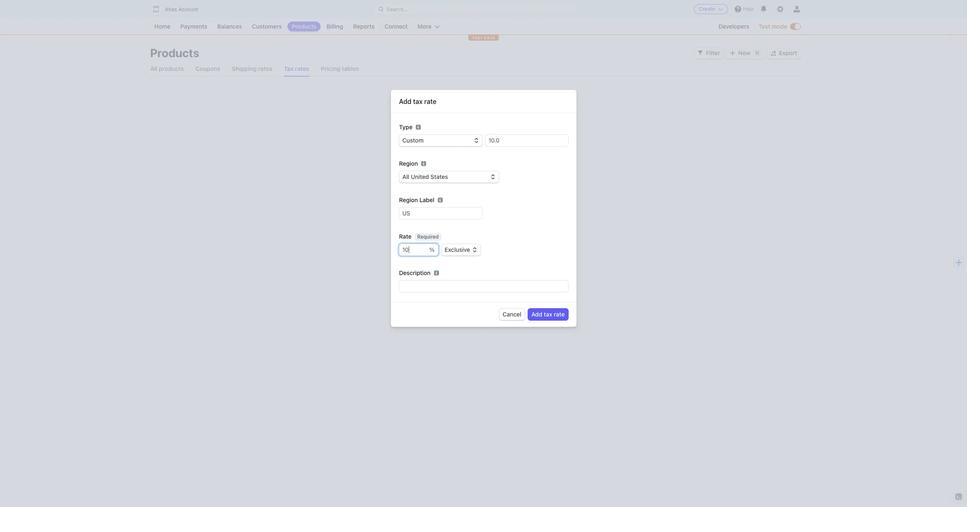 Task type: vqa. For each thing, say whether or not it's contained in the screenshot.
the bottom for
no



Task type: describe. For each thing, give the bounding box(es) containing it.
shipping rates
[[232, 65, 272, 72]]

pricing tables link
[[321, 61, 359, 76]]

n
[[756, 50, 760, 56]]

is
[[553, 200, 557, 207]]

tax left is
[[542, 200, 551, 207]]

calculate
[[496, 208, 520, 215]]

of
[[414, 216, 420, 223]]

home link
[[150, 22, 175, 31]]

determine
[[456, 208, 483, 215]]

balances
[[217, 23, 242, 30]]

test
[[759, 23, 771, 30]]

0 horizontal spatial add tax rate
[[399, 98, 437, 105]]

amount
[[393, 216, 413, 223]]

the
[[521, 208, 530, 215]]

export button
[[768, 47, 801, 59]]

add tax rate button
[[528, 309, 568, 320]]

all products link
[[150, 61, 184, 76]]

Region Label text field
[[399, 208, 482, 219]]

manually
[[485, 200, 508, 207]]

settings
[[448, 236, 470, 243]]

test data
[[472, 35, 496, 40]]

1 horizontal spatial stripe
[[459, 187, 482, 196]]

add inside button
[[532, 311, 543, 318]]

coupons link
[[196, 61, 220, 76]]

developers
[[719, 23, 750, 30]]

required
[[418, 234, 439, 240]]

filter button
[[695, 47, 724, 59]]

states
[[431, 173, 448, 180]]

products
[[159, 65, 184, 72]]

billing link
[[322, 22, 347, 31]]

%
[[430, 246, 435, 253]]

learn more link
[[469, 216, 507, 224]]

all for all products
[[150, 65, 157, 72]]

will
[[445, 208, 454, 215]]

enabled.
[[393, 208, 416, 215]]

label
[[420, 197, 435, 204]]

1 svg image from the left
[[730, 51, 735, 56]]

shipping rates link
[[232, 61, 272, 76]]

rates for tax rates
[[295, 65, 309, 72]]

your
[[424, 236, 437, 243]]

rate inside button
[[554, 311, 565, 318]]

all united states button
[[399, 171, 499, 183]]

customers
[[252, 23, 282, 30]]

customers link
[[248, 22, 286, 31]]

tax rates
[[284, 65, 309, 72]]

you
[[393, 200, 403, 207]]

home
[[154, 23, 171, 30]]

cancel
[[503, 311, 522, 318]]

shipping
[[232, 65, 257, 72]]

filter
[[706, 49, 720, 56]]

description
[[399, 269, 431, 277]]

1 vertical spatial products
[[150, 46, 199, 60]]

rates inside 'you don't need to create tax rates manually once stripe tax is enabled. stripe tax will determine and calculate the right amount of tax automatically.'
[[470, 200, 483, 207]]

export
[[779, 49, 797, 56]]

tax up manually
[[484, 187, 498, 196]]

you've activated stripe tax
[[393, 187, 498, 196]]

0 horizontal spatial stripe
[[417, 208, 433, 215]]

tax down to
[[435, 208, 444, 215]]

activated
[[421, 187, 457, 196]]

cancel button
[[500, 309, 525, 320]]

Search… search field
[[374, 4, 577, 14]]

more button
[[414, 22, 444, 31]]

don't
[[404, 200, 418, 207]]

more
[[418, 23, 432, 30]]

right
[[532, 208, 544, 215]]

configure your tax settings
[[396, 236, 470, 243]]

account
[[179, 6, 198, 12]]

svg image inside the export popup button
[[771, 51, 776, 56]]

all products
[[150, 65, 184, 72]]



Task type: locate. For each thing, give the bounding box(es) containing it.
developers link
[[715, 22, 754, 31]]

None text field
[[485, 135, 568, 146]]

1 vertical spatial rate
[[554, 311, 565, 318]]

% button
[[430, 244, 438, 256]]

notifications image
[[761, 6, 768, 12]]

more
[[486, 216, 500, 223]]

rates
[[258, 65, 272, 72], [295, 65, 309, 72], [470, 200, 483, 207]]

2 vertical spatial stripe
[[417, 208, 433, 215]]

0 horizontal spatial products
[[150, 46, 199, 60]]

Description text field
[[399, 281, 568, 292]]

0 vertical spatial all
[[150, 65, 157, 72]]

all left products
[[150, 65, 157, 72]]

atlas account
[[165, 6, 198, 12]]

0 horizontal spatial svg image
[[730, 51, 735, 56]]

2 horizontal spatial stripe
[[525, 200, 541, 207]]

to
[[434, 200, 440, 207]]

and
[[484, 208, 494, 215]]

0 horizontal spatial rate
[[424, 98, 437, 105]]

data
[[484, 35, 496, 40]]

products link
[[288, 22, 321, 31]]

0 horizontal spatial add
[[399, 98, 412, 105]]

payments link
[[176, 22, 212, 31]]

1 horizontal spatial products
[[292, 23, 317, 30]]

rates left pricing
[[295, 65, 309, 72]]

region
[[399, 160, 418, 167], [399, 197, 418, 204]]

1 vertical spatial add
[[532, 311, 543, 318]]

1 horizontal spatial rates
[[295, 65, 309, 72]]

svg image left "export"
[[771, 51, 776, 56]]

svg image
[[730, 51, 735, 56], [771, 51, 776, 56]]

region label
[[399, 197, 435, 204]]

once
[[510, 200, 523, 207]]

learn
[[469, 216, 485, 223]]

2 horizontal spatial rates
[[470, 200, 483, 207]]

add right the cancel
[[532, 311, 543, 318]]

you don't need to create tax rates manually once stripe tax is enabled. stripe tax will determine and calculate the right amount of tax automatically.
[[393, 200, 557, 223]]

add tax rate
[[399, 98, 437, 105], [532, 311, 565, 318]]

0 vertical spatial stripe
[[459, 187, 482, 196]]

tab list
[[150, 61, 801, 77]]

rate
[[424, 98, 437, 105], [554, 311, 565, 318]]

1 vertical spatial region
[[399, 197, 418, 204]]

you've
[[393, 187, 419, 196]]

0 vertical spatial rate
[[424, 98, 437, 105]]

1 vertical spatial stripe
[[525, 200, 541, 207]]

learn more
[[469, 216, 500, 223]]

1 horizontal spatial svg image
[[771, 51, 776, 56]]

pricing
[[321, 65, 341, 72]]

add tax rate up the type
[[399, 98, 437, 105]]

tax rates link
[[284, 61, 309, 76]]

tax inside button
[[544, 311, 553, 318]]

2 region from the top
[[399, 197, 418, 204]]

connect link
[[381, 22, 412, 31]]

stripe
[[459, 187, 482, 196], [525, 200, 541, 207], [417, 208, 433, 215]]

add tax rate inside button
[[532, 311, 565, 318]]

all inside dropdown button
[[403, 173, 410, 180]]

coupons
[[196, 65, 220, 72]]

add
[[399, 98, 412, 105], [532, 311, 543, 318]]

0 vertical spatial region
[[399, 160, 418, 167]]

0 vertical spatial add tax rate
[[399, 98, 437, 105]]

region for region
[[399, 160, 418, 167]]

billing
[[327, 23, 343, 30]]

tax
[[413, 98, 423, 105], [460, 200, 468, 207], [421, 216, 429, 223], [438, 236, 447, 243], [544, 311, 553, 318]]

new
[[739, 49, 751, 56]]

all
[[150, 65, 157, 72], [403, 173, 410, 180]]

test mode
[[759, 23, 787, 30]]

united
[[411, 173, 429, 180]]

create
[[699, 6, 715, 12]]

search…
[[387, 6, 408, 12]]

payments
[[180, 23, 207, 30]]

atlas account button
[[150, 3, 207, 15]]

rates up determine
[[470, 200, 483, 207]]

region for region label
[[399, 197, 418, 204]]

create
[[441, 200, 458, 207]]

0 vertical spatial products
[[292, 23, 317, 30]]

1 horizontal spatial all
[[403, 173, 410, 180]]

0 horizontal spatial all
[[150, 65, 157, 72]]

type
[[399, 124, 413, 131]]

pricing tables
[[321, 65, 359, 72]]

add up the type
[[399, 98, 412, 105]]

need
[[420, 200, 433, 207]]

tables
[[342, 65, 359, 72]]

tab list containing all products
[[150, 61, 801, 77]]

products left billing
[[292, 23, 317, 30]]

create button
[[694, 4, 729, 14]]

add tax rate right the cancel
[[532, 311, 565, 318]]

0 vertical spatial add
[[399, 98, 412, 105]]

automatically.
[[431, 216, 468, 223]]

all left united
[[403, 173, 410, 180]]

balances link
[[213, 22, 246, 31]]

all inside tab list
[[150, 65, 157, 72]]

atlas
[[165, 6, 177, 12]]

0 horizontal spatial rates
[[258, 65, 272, 72]]

2 svg image from the left
[[771, 51, 776, 56]]

all for all united states
[[403, 173, 410, 180]]

rates right 'shipping'
[[258, 65, 272, 72]]

region up united
[[399, 160, 418, 167]]

1 vertical spatial add tax rate
[[532, 311, 565, 318]]

1 horizontal spatial add tax rate
[[532, 311, 565, 318]]

1 horizontal spatial rate
[[554, 311, 565, 318]]

svg image
[[698, 51, 703, 56]]

1 region from the top
[[399, 160, 418, 167]]

tax
[[284, 65, 294, 72], [484, 187, 498, 196], [542, 200, 551, 207], [435, 208, 444, 215]]

tax right shipping rates
[[284, 65, 294, 72]]

tax inside tab list
[[284, 65, 294, 72]]

all united states
[[403, 173, 448, 180]]

configure
[[396, 236, 423, 243]]

svg image left 'new'
[[730, 51, 735, 56]]

rate
[[399, 233, 412, 240]]

mode
[[772, 23, 787, 30]]

region down the you've
[[399, 197, 418, 204]]

configure your tax settings link
[[393, 234, 474, 246]]

0 text field
[[399, 244, 430, 256]]

1 vertical spatial all
[[403, 173, 410, 180]]

1 horizontal spatial add
[[532, 311, 543, 318]]

reports
[[353, 23, 375, 30]]

test
[[472, 35, 483, 40]]

products up products
[[150, 46, 199, 60]]

connect
[[385, 23, 408, 30]]

stripe up determine
[[459, 187, 482, 196]]

reports link
[[349, 22, 379, 31]]

rates for shipping rates
[[258, 65, 272, 72]]

stripe down need
[[417, 208, 433, 215]]

stripe up right on the top right of page
[[525, 200, 541, 207]]



